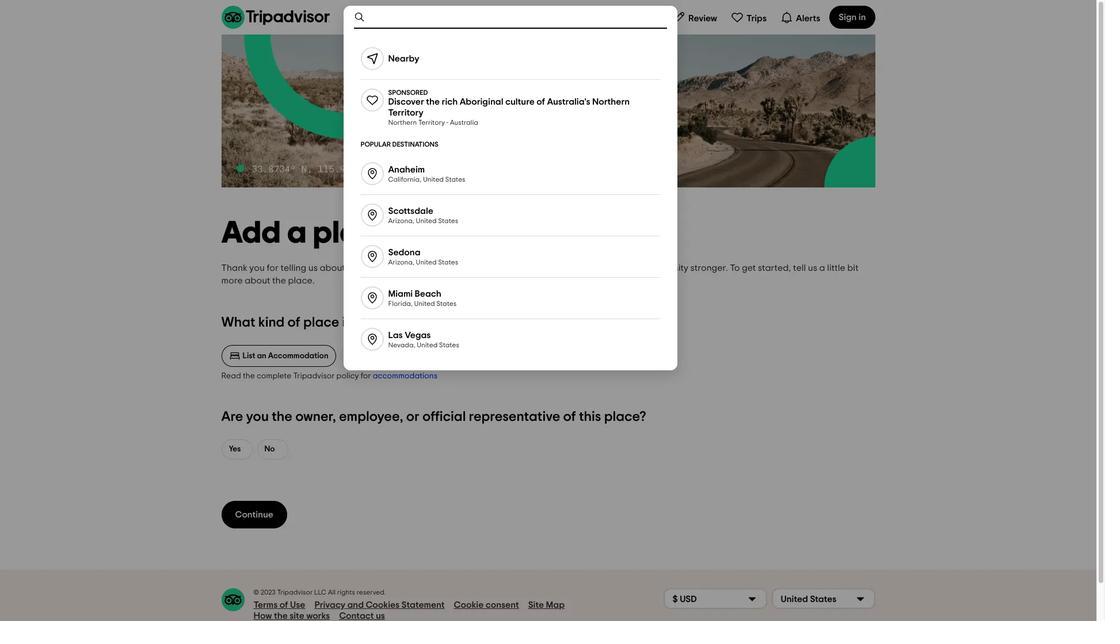 Task type: vqa. For each thing, say whether or not it's contained in the screenshot.
3rd 0
no



Task type: describe. For each thing, give the bounding box(es) containing it.
accommodations
[[373, 373, 438, 381]]

california,
[[388, 176, 422, 183]]

united inside 'anaheim california, united states'
[[423, 176, 444, 183]]

site
[[290, 612, 304, 621]]

llc
[[314, 590, 326, 597]]

rich
[[442, 97, 458, 107]]

this
[[579, 411, 601, 424]]

what
[[221, 316, 255, 330]]

united inside popup button
[[781, 595, 808, 604]]

united inside scottsdale arizona, united states
[[416, 217, 437, 224]]

the inside site map how the site works
[[274, 612, 288, 621]]

how
[[254, 612, 272, 621]]

united inside las vegas nevada, united states
[[417, 342, 438, 349]]

trips
[[747, 14, 767, 23]]

united inside sedona arizona, united states
[[416, 259, 437, 266]]

united inside miami beach florida, united states
[[414, 300, 435, 307]]

culture
[[505, 97, 535, 107]]

list an accommodation button
[[221, 346, 336, 367]]

2 vertical spatial tripadvisor
[[277, 590, 313, 597]]

las vegas nevada, united states
[[388, 331, 459, 349]]

this?
[[355, 316, 383, 330]]

beach
[[415, 289, 441, 299]]

is
[[342, 316, 352, 330]]

usd
[[680, 595, 697, 604]]

little
[[827, 264, 846, 273]]

yes
[[229, 446, 241, 454]]

a up telling
[[287, 218, 307, 249]]

or
[[406, 411, 420, 424]]

tell
[[793, 264, 806, 273]]

your
[[489, 264, 507, 273]]

place inside thank you for telling us about a new place to list on tripadvisor. your contributions make our traveler community stronger. to get started, tell us a little bit more about the place.
[[374, 264, 398, 273]]

popular destinations
[[361, 141, 439, 148]]

use
[[290, 601, 305, 610]]

cookie
[[454, 601, 484, 610]]

alerts
[[796, 14, 821, 23]]

thing
[[383, 352, 404, 360]]

add a place to tripadvisor image
[[221, 35, 875, 188]]

thank
[[221, 264, 247, 273]]

states inside miami beach florida, united states
[[437, 300, 457, 307]]

miami
[[388, 289, 413, 299]]

continue
[[235, 511, 273, 520]]

$ usd
[[673, 595, 697, 604]]

alerts link
[[776, 6, 825, 29]]

cookie consent
[[454, 601, 519, 610]]

tripadvisor.
[[438, 264, 487, 273]]

sign in
[[839, 13, 866, 22]]

destinations
[[392, 141, 439, 148]]

anaheim
[[388, 165, 425, 174]]

rights
[[337, 590, 355, 597]]

contact us link
[[339, 612, 385, 622]]

sponsored
[[388, 89, 428, 96]]

©
[[254, 590, 259, 597]]

$ usd button
[[664, 589, 767, 610]]

and
[[347, 601, 364, 610]]

of left this
[[563, 411, 576, 424]]

site map how the site works
[[254, 601, 565, 621]]

are you the owner, employee, or official representative of this place?
[[221, 411, 646, 424]]

states inside popup button
[[810, 595, 837, 604]]

continue button
[[221, 502, 287, 529]]

the inside the sponsored discover the   rich aboriginal   culture of  australia's northern territory northern territory - australia
[[426, 97, 440, 107]]

privacy and cookies statement
[[315, 601, 445, 610]]

owner,
[[295, 411, 336, 424]]

scottsdale
[[388, 206, 433, 216]]

traveler
[[608, 264, 641, 273]]

you for for
[[249, 264, 265, 273]]

sign
[[839, 13, 857, 22]]

the inside thank you for telling us about a new place to list on tripadvisor. your contributions make our traveler community stronger. to get started, tell us a little bit more about the place.
[[272, 276, 286, 286]]

terms
[[254, 601, 278, 610]]

0 vertical spatial northern
[[592, 97, 630, 107]]

1 horizontal spatial us
[[376, 612, 385, 621]]

contributions
[[509, 264, 565, 273]]

make
[[567, 264, 590, 273]]

nevada,
[[388, 342, 415, 349]]

employee,
[[339, 411, 403, 424]]

for inside thank you for telling us about a new place to list on tripadvisor. your contributions make our traveler community stronger. to get started, tell us a little bit more about the place.
[[267, 264, 279, 273]]

states inside scottsdale arizona, united states
[[438, 217, 458, 224]]

list
[[411, 264, 423, 273]]

contact us
[[339, 612, 385, 621]]

list a thing to do
[[362, 352, 425, 360]]

to for place
[[403, 218, 434, 249]]

read the complete tripadvisor policy for accommodations
[[221, 373, 438, 381]]

2 horizontal spatial us
[[808, 264, 817, 273]]

vegas
[[405, 331, 431, 340]]

miami beach florida, united states
[[388, 289, 457, 307]]

more
[[221, 276, 243, 286]]

community
[[643, 264, 689, 273]]

a inside button
[[376, 352, 381, 360]]

list a thing to do button
[[341, 346, 432, 367]]

$
[[673, 595, 678, 604]]

sponsored discover the   rich aboriginal   culture of  australia's northern territory northern territory - australia
[[388, 89, 630, 126]]

nearby
[[388, 54, 419, 63]]

australia
[[450, 119, 478, 126]]

united states button
[[772, 589, 875, 610]]

0 vertical spatial about
[[320, 264, 345, 273]]

the left owner,
[[272, 411, 292, 424]]

tripadvisor image
[[221, 6, 330, 29]]

florida,
[[388, 300, 413, 307]]



Task type: locate. For each thing, give the bounding box(es) containing it.
all
[[328, 590, 336, 597]]

0 horizontal spatial list
[[243, 352, 255, 360]]

1 horizontal spatial northern
[[592, 97, 630, 107]]

cookies
[[366, 601, 400, 610]]

nearby link
[[347, 38, 674, 79]]

of inside the sponsored discover the   rich aboriginal   culture of  australia's northern territory northern territory - australia
[[537, 97, 545, 107]]

anaheim california, united states
[[388, 165, 466, 183]]

1 horizontal spatial for
[[361, 373, 371, 381]]

map
[[546, 601, 565, 610]]

1 vertical spatial northern
[[388, 119, 417, 126]]

about right more
[[245, 276, 270, 286]]

in
[[859, 13, 866, 22]]

sign in link
[[830, 6, 875, 29]]

how the site works link
[[254, 612, 330, 622]]

0 horizontal spatial about
[[245, 276, 270, 286]]

1 vertical spatial tripadvisor
[[293, 373, 335, 381]]

las
[[388, 331, 403, 340]]

1 vertical spatial about
[[245, 276, 270, 286]]

northern right australia's
[[592, 97, 630, 107]]

scottsdale arizona, united states
[[388, 206, 458, 224]]

states inside 'anaheim california, united states'
[[445, 176, 466, 183]]

started,
[[758, 264, 791, 273]]

0 vertical spatial for
[[267, 264, 279, 273]]

None search field
[[345, 7, 676, 28]]

1 list from the left
[[243, 352, 255, 360]]

us up place.
[[308, 264, 318, 273]]

accommodations link
[[373, 373, 438, 381]]

do
[[415, 352, 425, 360]]

arizona, inside scottsdale arizona, united states
[[388, 217, 414, 224]]

0 vertical spatial place
[[313, 218, 396, 249]]

of right kind
[[288, 316, 300, 330]]

for
[[267, 264, 279, 273], [361, 373, 371, 381]]

reserved.
[[357, 590, 386, 597]]

a
[[287, 218, 307, 249], [347, 264, 353, 273], [820, 264, 825, 273], [376, 352, 381, 360]]

you inside thank you for telling us about a new place to list on tripadvisor. your contributions make our traveler community stronger. to get started, tell us a little bit more about the place.
[[249, 264, 265, 273]]

-
[[447, 119, 449, 126]]

on
[[425, 264, 436, 273]]

2 arizona, from the top
[[388, 259, 414, 266]]

1 horizontal spatial list
[[362, 352, 375, 360]]

a left thing
[[376, 352, 381, 360]]

1 arizona, from the top
[[388, 217, 414, 224]]

0 vertical spatial territory
[[388, 108, 424, 117]]

us right tell
[[808, 264, 817, 273]]

territory left -
[[418, 119, 445, 126]]

to
[[403, 218, 434, 249], [400, 264, 409, 273], [405, 352, 413, 360]]

the right the 'read'
[[243, 373, 255, 381]]

place left is
[[303, 316, 339, 330]]

arizona,
[[388, 217, 414, 224], [388, 259, 414, 266]]

no
[[265, 446, 275, 454]]

trips link
[[727, 6, 771, 29]]

to for thing
[[405, 352, 413, 360]]

list for list a thing to do
[[362, 352, 375, 360]]

site map link
[[528, 601, 565, 612]]

1 vertical spatial arizona,
[[388, 259, 414, 266]]

search image
[[354, 12, 365, 23]]

1 horizontal spatial about
[[320, 264, 345, 273]]

popular
[[361, 141, 391, 148]]

0 horizontal spatial northern
[[388, 119, 417, 126]]

bit
[[848, 264, 859, 273]]

you for the
[[246, 411, 269, 424]]

thank you for telling us about a new place to list on tripadvisor. your contributions make our traveler community stronger. to get started, tell us a little bit more about the place.
[[221, 264, 859, 286]]

2 list from the left
[[362, 352, 375, 360]]

of up how the site works link
[[280, 601, 288, 610]]

1 vertical spatial for
[[361, 373, 371, 381]]

2 vertical spatial place
[[303, 316, 339, 330]]

of inside terms of use link
[[280, 601, 288, 610]]

telling
[[281, 264, 306, 273]]

aboriginal
[[460, 97, 503, 107]]

are
[[221, 411, 243, 424]]

us down the privacy and cookies statement 'link'
[[376, 612, 385, 621]]

0 vertical spatial you
[[249, 264, 265, 273]]

about left new
[[320, 264, 345, 273]]

the left rich
[[426, 97, 440, 107]]

list
[[243, 352, 255, 360], [362, 352, 375, 360]]

policy
[[337, 373, 359, 381]]

arizona, for sedona
[[388, 259, 414, 266]]

accommodation
[[268, 352, 329, 360]]

a left "little"
[[820, 264, 825, 273]]

states inside sedona arizona, united states
[[438, 259, 458, 266]]

discover
[[388, 97, 424, 107]]

contact
[[339, 612, 374, 621]]

list left an
[[243, 352, 255, 360]]

0 vertical spatial tripadvisor
[[441, 218, 604, 249]]

the down telling
[[272, 276, 286, 286]]

to
[[730, 264, 740, 273]]

to left the do
[[405, 352, 413, 360]]

0 vertical spatial to
[[403, 218, 434, 249]]

0 horizontal spatial for
[[267, 264, 279, 273]]

tripadvisor down accommodation
[[293, 373, 335, 381]]

© 2023 tripadvisor llc all rights reserved.
[[254, 590, 386, 597]]

terms of use link
[[254, 601, 305, 612]]

you right are
[[246, 411, 269, 424]]

place?
[[604, 411, 646, 424]]

1 vertical spatial territory
[[418, 119, 445, 126]]

popular destinations list box
[[347, 29, 674, 370]]

0 vertical spatial arizona,
[[388, 217, 414, 224]]

place.
[[288, 276, 315, 286]]

works
[[306, 612, 330, 621]]

for left telling
[[267, 264, 279, 273]]

review
[[689, 14, 717, 23]]

kind
[[258, 316, 285, 330]]

a left new
[[347, 264, 353, 273]]

2023
[[261, 590, 276, 597]]

place up new
[[313, 218, 396, 249]]

1 vertical spatial to
[[400, 264, 409, 273]]

list for list an accommodation
[[243, 352, 255, 360]]

for right the policy
[[361, 373, 371, 381]]

to inside button
[[405, 352, 413, 360]]

tripadvisor
[[441, 218, 604, 249], [293, 373, 335, 381], [277, 590, 313, 597]]

sedona
[[388, 248, 421, 257]]

you
[[249, 264, 265, 273], [246, 411, 269, 424]]

northern down "discover"
[[388, 119, 417, 126]]

arizona, down scottsdale
[[388, 217, 414, 224]]

to inside thank you for telling us about a new place to list on tripadvisor. your contributions make our traveler community stronger. to get started, tell us a little bit more about the place.
[[400, 264, 409, 273]]

1 vertical spatial place
[[374, 264, 398, 273]]

you right thank
[[249, 264, 265, 273]]

yes button
[[221, 440, 252, 460]]

us
[[308, 264, 318, 273], [808, 264, 817, 273], [376, 612, 385, 621]]

stronger.
[[691, 264, 728, 273]]

to left list
[[400, 264, 409, 273]]

arizona, for scottsdale
[[388, 217, 414, 224]]

to down scottsdale
[[403, 218, 434, 249]]

arizona, inside sedona arizona, united states
[[388, 259, 414, 266]]

2 vertical spatial to
[[405, 352, 413, 360]]

tripadvisor up use
[[277, 590, 313, 597]]

northern
[[592, 97, 630, 107], [388, 119, 417, 126]]

the down terms of use link
[[274, 612, 288, 621]]

united states
[[781, 595, 837, 604]]

tripadvisor up contributions
[[441, 218, 604, 249]]

territory down "discover"
[[388, 108, 424, 117]]

united
[[423, 176, 444, 183], [416, 217, 437, 224], [416, 259, 437, 266], [414, 300, 435, 307], [417, 342, 438, 349], [781, 595, 808, 604]]

list an accommodation
[[243, 352, 329, 360]]

australia's
[[547, 97, 590, 107]]

1 vertical spatial you
[[246, 411, 269, 424]]

place right new
[[374, 264, 398, 273]]

official
[[423, 411, 466, 424]]

privacy
[[315, 601, 345, 610]]

states inside las vegas nevada, united states
[[439, 342, 459, 349]]

list left thing
[[362, 352, 375, 360]]

0 horizontal spatial us
[[308, 264, 318, 273]]

our
[[592, 264, 606, 273]]

of right culture
[[537, 97, 545, 107]]

arizona, down sedona
[[388, 259, 414, 266]]

site
[[528, 601, 544, 610]]



